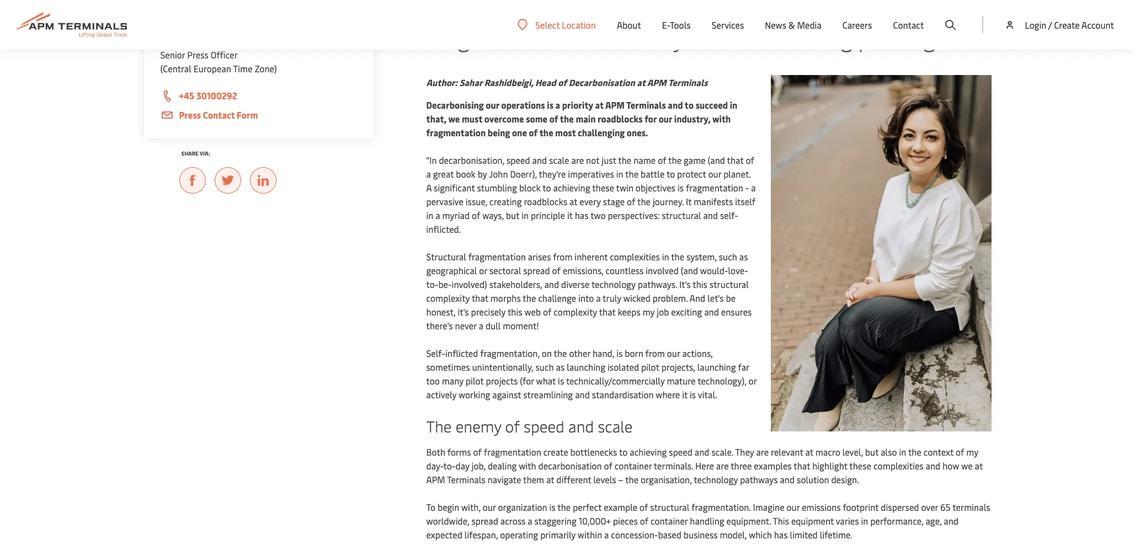 Task type: vqa. For each thing, say whether or not it's contained in the screenshot.
Driver Assistance
no



Task type: describe. For each thing, give the bounding box(es) containing it.
10,000+
[[579, 515, 611, 527]]

or inside self-inflicted fragmentation, on the other hand, is born from our actions, sometimes unintentionally, such as launching isolated pilot projects, launching far too many pilot projects (for what is technically/commercially mature technology), or actively working against streamlining and standardisation where it is vital.
[[749, 375, 757, 387]]

inflicted.
[[426, 223, 461, 235]]

to right the battle
[[667, 168, 675, 180]]

being
[[488, 126, 510, 139]]

different
[[556, 474, 591, 486]]

and up bottlenecks
[[569, 416, 594, 437]]

1 vertical spatial speed
[[524, 416, 565, 437]]

standardisation
[[592, 389, 654, 401]]

a right within
[[604, 529, 609, 541]]

with inside "both forms of fragmentation create bottlenecks to achieving speed and scale. they are relevant at macro level, but also in the context of my day-to-day job, dealing with decarbonisation of container terminals. here are three examples that highlight these complexities and how we at apm terminals navigate them at different levels – the organisation, technology pathways and solution design."
[[519, 460, 536, 472]]

structural inside "in decarbonisation, speed and scale are not just the name of the game (and that of a great book by john doerr), they're imperatives in the battle to protect our planet. a significant stumbling block to achieving these twin objectives is fragmentation - a pervasive issue, creating roadblocks at every stage of the journey. it manifests itself in a myriad of ways, but in principle it has two perspectives: structural and self- inflicted.
[[662, 209, 701, 221]]

european
[[194, 62, 231, 75]]

day-
[[426, 460, 444, 472]]

be
[[726, 292, 736, 304]]

of up perspectives:
[[627, 195, 635, 208]]

logistics
[[905, 23, 984, 53]]

of up planet.
[[746, 154, 754, 166]]

media
[[797, 19, 822, 31]]

a right "-"
[[751, 182, 756, 194]]

equipment
[[791, 515, 834, 527]]

1 launching from the left
[[567, 361, 606, 373]]

scale.
[[712, 446, 733, 458]]

press contact form link
[[160, 108, 357, 122]]

moment!
[[503, 320, 539, 332]]

spread inside to begin with, our organization is the perfect example of structural fragmentation. imagine our emissions footprint dispersed over 65 terminals worldwide, spread across a staggering 10,000+ pieces of container handling equipment. this equipment varies in performance, age, and expected lifespan, operating primarily within a concession-based business model, which has limited lifetime.
[[472, 515, 498, 527]]

design.
[[831, 474, 859, 486]]

decarbonising our operations is a priority at apm terminals and to succeed in that, we must overcome some of the main roadblocks for our industry, with fragmentation being one of the most challenging ones.
[[426, 99, 738, 139]]

structural fragmentation arises from inherent complexities in the system, such as geographical or sectoral spread of emissions, countless involved (and would-love- to-be-involved) stakeholders, and diverse technology pathways. it's this structural complexity that morphs the challenge into a truly wicked problem. and let's be honest, it's precisely this web of complexity that keeps my job exciting and ensures there's never a dull moment!
[[426, 251, 752, 332]]

my inside "both forms of fragmentation create bottlenecks to achieving speed and scale. they are relevant at macro level, but also in the context of my day-to-day job, dealing with decarbonisation of container terminals. here are three examples that highlight these complexities and how we at apm terminals navigate them at different levels – the organisation, technology pathways and solution design."
[[967, 446, 979, 458]]

of right example
[[640, 501, 648, 513]]

complexities inside structural fragmentation arises from inherent complexities in the system, such as geographical or sectoral spread of emissions, countless involved (and would-love- to-be-involved) stakeholders, and diverse technology pathways. it's this structural complexity that morphs the challenge into a truly wicked problem. and let's be honest, it's precisely this web of complexity that keeps my job exciting and ensures there's never a dull moment!
[[610, 251, 660, 263]]

day
[[456, 460, 470, 472]]

of right web
[[543, 306, 552, 318]]

author: sahar rashidbeigi, head of decarbonisation at apm terminals
[[426, 76, 708, 88]]

and inside to begin with, our organization is the perfect example of structural fragmentation. imagine our emissions footprint dispersed over 65 terminals worldwide, spread across a staggering 10,000+ pieces of container handling equipment. this equipment varies in performance, age, and expected lifespan, operating primarily within a concession-based business model, which has limited lifetime.
[[944, 515, 959, 527]]

careers button
[[843, 0, 872, 50]]

challenging
[[578, 126, 625, 139]]

handling
[[690, 515, 724, 527]]

the right just
[[618, 154, 632, 166]]

0 horizontal spatial this
[[508, 306, 522, 318]]

0 horizontal spatial contact
[[203, 109, 235, 121]]

the up perspectives:
[[637, 195, 651, 208]]

the up 'involved'
[[671, 251, 684, 263]]

examples
[[754, 460, 792, 472]]

and down let's
[[704, 306, 719, 318]]

organisation,
[[641, 474, 692, 486]]

decarbonisation
[[538, 460, 602, 472]]

not
[[586, 154, 600, 166]]

isolated
[[608, 361, 639, 373]]

to inside decarbonising our operations is a priority at apm terminals and to succeed in that, we must overcome some of the main roadblocks for our industry, with fragmentation being one of the most challenging ones.
[[685, 99, 694, 111]]

at right how
[[975, 460, 983, 472]]

select
[[535, 18, 560, 31]]

of down "issue,"
[[472, 209, 480, 221]]

1 horizontal spatial enemy
[[619, 23, 684, 53]]

solution
[[797, 474, 829, 486]]

fragmentation inside "in decarbonisation, speed and scale are not just the name of the game (and that of a great book by john doerr), they're imperatives in the battle to protect our planet. a significant stumbling block to achieving these twin objectives is fragmentation - a pervasive issue, creating roadblocks at every stage of the journey. it manifests itself in a myriad of ways, but in principle it has two perspectives: structural and self- inflicted.
[[686, 182, 743, 194]]

about button
[[617, 0, 641, 50]]

the left about
[[581, 23, 613, 53]]

form
[[237, 109, 258, 121]]

apm inside decarbonising our operations is a priority at apm terminals and to succeed in that, we must overcome some of the main roadblocks for our industry, with fragmentation being one of the most challenging ones.
[[605, 99, 625, 111]]

news & media button
[[765, 0, 822, 50]]

ways,
[[482, 209, 504, 221]]

&
[[789, 19, 795, 31]]

of up the battle
[[658, 154, 666, 166]]

that inside "both forms of fragmentation create bottlenecks to achieving speed and scale. they are relevant at macro level, but also in the context of my day-to-day job, dealing with decarbonisation of container terminals. here are three examples that highlight these complexities and how we at apm terminals navigate them at different levels – the organisation, technology pathways and solution design."
[[794, 460, 810, 472]]

the right –
[[625, 474, 639, 486]]

a up a
[[426, 168, 431, 180]]

of left emissions,
[[552, 264, 561, 277]]

are inside "in decarbonisation, speed and scale are not just the name of the game (and that of a great book by john doerr), they're imperatives in the battle to protect our planet. a significant stumbling block to achieving these twin objectives is fragmentation - a pervasive issue, creating roadblocks at every stage of the journey. it manifests itself in a myriad of ways, but in principle it has two perspectives: structural and self- inflicted.
[[571, 154, 584, 166]]

footprint
[[843, 501, 879, 513]]

too
[[426, 375, 440, 387]]

share
[[181, 150, 199, 157]]

sahar rashidbeigi 450 image
[[771, 75, 992, 432]]

as inside self-inflicted fragmentation, on the other hand, is born from our actions, sometimes unintentionally, such as launching isolated pilot projects, launching far too many pilot projects (for what is technically/commercially mature technology), or actively working against streamlining and standardisation where it is vital.
[[556, 361, 565, 373]]

pathways.
[[638, 278, 677, 290]]

dull
[[486, 320, 501, 332]]

block
[[519, 182, 541, 194]]

to- inside "both forms of fragmentation create bottlenecks to achieving speed and scale. they are relevant at macro level, but also in the context of my day-to-day job, dealing with decarbonisation of container terminals. here are three examples that highlight these complexities and how we at apm terminals navigate them at different levels – the organisation, technology pathways and solution design."
[[444, 460, 456, 472]]

2 horizontal spatial terminals
[[668, 76, 708, 88]]

structural inside to begin with, our organization is the perfect example of structural fragmentation. imagine our emissions footprint dispersed over 65 terminals worldwide, spread across a staggering 10,000+ pieces of container handling equipment. this equipment varies in performance, age, and expected lifespan, operating primarily within a concession-based business model, which has limited lifetime.
[[650, 501, 690, 513]]

with inside decarbonising our operations is a priority at apm terminals and to succeed in that, we must overcome some of the main roadblocks for our industry, with fragmentation being one of the most challenging ones.
[[713, 113, 731, 125]]

of up "job,"
[[473, 446, 482, 458]]

at inside decarbonising our operations is a priority at apm terminals and to succeed in that, we must overcome some of the main roadblocks for our industry, with fragmentation being one of the most challenging ones.
[[595, 99, 604, 111]]

of up the concession-
[[640, 515, 648, 527]]

2 vertical spatial are
[[716, 460, 729, 472]]

job
[[657, 306, 669, 318]]

the up twin
[[625, 168, 639, 180]]

news & media
[[765, 19, 822, 31]]

expected
[[426, 529, 462, 541]]

imperatives
[[568, 168, 614, 180]]

at left macro
[[805, 446, 813, 458]]

itself
[[735, 195, 756, 208]]

sometimes
[[426, 361, 470, 373]]

+45 30100292
[[179, 89, 237, 102]]

involved
[[646, 264, 679, 277]]

such inside self-inflicted fragmentation, on the other hand, is born from our actions, sometimes unintentionally, such as launching isolated pilot projects, launching far too many pilot projects (for what is technically/commercially mature technology), or actively working against streamlining and standardisation where it is vital.
[[536, 361, 554, 373]]

0 horizontal spatial pilot
[[466, 375, 484, 387]]

lifetime.
[[820, 529, 853, 541]]

business
[[684, 529, 718, 541]]

a
[[426, 182, 432, 194]]

e-tools button
[[662, 0, 691, 50]]

a up inflicted. on the left
[[436, 209, 440, 221]]

never
[[455, 320, 477, 332]]

technology inside structural fragmentation arises from inherent complexities in the system, such as geographical or sectoral spread of emissions, countless involved (and would-love- to-be-involved) stakeholders, and diverse technology pathways. it's this structural complexity that morphs the challenge into a truly wicked problem. and let's be honest, it's precisely this web of complexity that keeps my job exciting and ensures there's never a dull moment!
[[592, 278, 636, 290]]

is left vital.
[[690, 389, 696, 401]]

complexities inside "both forms of fragmentation create bottlenecks to achieving speed and scale. they are relevant at macro level, but also in the context of my day-to-day job, dealing with decarbonisation of container terminals. here are three examples that highlight these complexities and how we at apm terminals navigate them at different levels – the organisation, technology pathways and solution design."
[[874, 460, 924, 472]]

in inside "both forms of fragmentation create bottlenecks to achieving speed and scale. they are relevant at macro level, but also in the context of my day-to-day job, dealing with decarbonisation of container terminals. here are three examples that highlight these complexities and how we at apm terminals navigate them at different levels – the organisation, technology pathways and solution design."
[[899, 446, 906, 458]]

1 vertical spatial press
[[179, 109, 201, 121]]

share via:
[[181, 150, 210, 157]]

it inside "in decarbonisation, speed and scale are not just the name of the game (and that of a great book by john doerr), they're imperatives in the battle to protect our planet. a significant stumbling block to achieving these twin objectives is fragmentation - a pervasive issue, creating roadblocks at every stage of the journey. it manifests itself in a myriad of ways, but in principle it has two perspectives: structural and self- inflicted.
[[567, 209, 573, 221]]

and inside decarbonising our operations is a priority at apm terminals and to succeed in that, we must overcome some of the main roadblocks for our industry, with fragmentation being one of the most challenging ones.
[[668, 99, 683, 111]]

the left 'game'
[[668, 154, 682, 166]]

0 vertical spatial this
[[693, 278, 708, 290]]

contact button
[[893, 0, 924, 50]]

of left services
[[690, 23, 711, 53]]

and up here
[[695, 446, 709, 458]]

but inside "both forms of fragmentation create bottlenecks to achieving speed and scale. they are relevant at macro level, but also in the context of my day-to-day job, dealing with decarbonisation of container terminals. here are three examples that highlight these complexities and how we at apm terminals navigate them at different levels – the organisation, technology pathways and solution design."
[[865, 446, 879, 458]]

container inside to begin with, our organization is the perfect example of structural fragmentation. imagine our emissions footprint dispersed over 65 terminals worldwide, spread across a staggering 10,000+ pieces of container handling equipment. this equipment varies in performance, age, and expected lifespan, operating primarily within a concession-based business model, which has limited lifetime.
[[651, 515, 688, 527]]

services
[[712, 19, 744, 31]]

planet.
[[724, 168, 751, 180]]

officer
[[211, 49, 238, 61]]

1 vertical spatial scale
[[598, 416, 633, 437]]

select location
[[535, 18, 596, 31]]

significant
[[434, 182, 475, 194]]

e-
[[662, 19, 670, 31]]

–
[[618, 474, 623, 486]]

is right what
[[558, 375, 564, 387]]

from inside structural fragmentation arises from inherent complexities in the system, such as geographical or sectoral spread of emissions, countless involved (and would-love- to-be-involved) stakeholders, and diverse technology pathways. it's this structural complexity that morphs the challenge into a truly wicked problem. and let's be honest, it's precisely this web of complexity that keeps my job exciting and ensures there's never a dull moment!
[[553, 251, 573, 263]]

organization
[[498, 501, 547, 513]]

bottlenecks
[[570, 446, 617, 458]]

and up challenge
[[544, 278, 559, 290]]

how
[[943, 460, 959, 472]]

press inside senior press officer (central european time zone)
[[187, 49, 209, 61]]

game
[[684, 154, 706, 166]]

of right one
[[529, 126, 538, 139]]

at up for
[[637, 76, 646, 88]]

login
[[1025, 19, 1047, 31]]

geographical
[[426, 264, 477, 277]]

is inside to begin with, our organization is the perfect example of structural fragmentation. imagine our emissions footprint dispersed over 65 terminals worldwide, spread across a staggering 10,000+ pieces of container handling equipment. this equipment varies in performance, age, and expected lifespan, operating primarily within a concession-based business model, which has limited lifetime.
[[549, 501, 556, 513]]

inherent
[[575, 251, 608, 263]]

model,
[[720, 529, 747, 541]]

name
[[634, 154, 656, 166]]

book
[[456, 168, 476, 180]]

of up priority
[[558, 76, 567, 88]]

and down the examples at the bottom right of page
[[780, 474, 795, 486]]

is up isolated
[[617, 347, 623, 359]]

news
[[765, 19, 787, 31]]

on
[[542, 347, 552, 359]]

and down context
[[926, 460, 941, 472]]

the down some
[[540, 126, 553, 139]]

speed inside "both forms of fragmentation create bottlenecks to achieving speed and scale. they are relevant at macro level, but also in the context of my day-to-day job, dealing with decarbonisation of container terminals. here are three examples that highlight these complexities and how we at apm terminals navigate them at different levels – the organisation, technology pathways and solution design."
[[669, 446, 693, 458]]

technology inside "both forms of fragmentation create bottlenecks to achieving speed and scale. they are relevant at macro level, but also in the context of my day-to-day job, dealing with decarbonisation of container terminals. here are three examples that highlight these complexities and how we at apm terminals navigate them at different levels – the organisation, technology pathways and solution design."
[[694, 474, 738, 486]]

press contact form
[[179, 109, 258, 121]]

of down against
[[505, 416, 520, 437]]

container inside "both forms of fragmentation create bottlenecks to achieving speed and scale. they are relevant at macro level, but also in the context of my day-to-day job, dealing with decarbonisation of container terminals. here are three examples that highlight these complexities and how we at apm terminals navigate them at different levels – the organisation, technology pathways and solution design."
[[615, 460, 652, 472]]

which
[[749, 529, 772, 541]]

a inside decarbonising our operations is a priority at apm terminals and to succeed in that, we must overcome some of the main roadblocks for our industry, with fragmentation being one of the most challenging ones.
[[556, 99, 560, 111]]

into
[[578, 292, 594, 304]]

ones.
[[627, 126, 648, 139]]

in left principle
[[522, 209, 529, 221]]

performance,
[[871, 515, 924, 527]]

to down they're on the top left
[[543, 182, 551, 194]]

from inside self-inflicted fragmentation, on the other hand, is born from our actions, sometimes unintentionally, such as launching isolated pilot projects, launching far too many pilot projects (for what is technically/commercially mature technology), or actively working against streamlining and standardisation where it is vital.
[[646, 347, 665, 359]]

level,
[[843, 446, 863, 458]]

our up overcome
[[486, 99, 499, 111]]

speed inside "in decarbonisation, speed and scale are not just the name of the game (and that of a great book by john doerr), they're imperatives in the battle to protect our planet. a significant stumbling block to achieving these twin objectives is fragmentation - a pervasive issue, creating roadblocks at every stage of the journey. it manifests itself in a myriad of ways, but in principle it has two perspectives: structural and self- inflicted.
[[507, 154, 530, 166]]

the
[[426, 416, 452, 437]]

our inside "in decarbonisation, speed and scale are not just the name of the game (and that of a great book by john doerr), they're imperatives in the battle to protect our planet. a significant stumbling block to achieving these twin objectives is fragmentation - a pervasive issue, creating roadblocks at every stage of the journey. it manifests itself in a myriad of ways, but in principle it has two perspectives: structural and self- inflicted.
[[708, 168, 721, 180]]

(and inside structural fragmentation arises from inherent complexities in the system, such as geographical or sectoral spread of emissions, countless involved (and would-love- to-be-involved) stakeholders, and diverse technology pathways. it's this structural complexity that morphs the challenge into a truly wicked problem. and let's be honest, it's precisely this web of complexity that keeps my job exciting and ensures there's never a dull moment!
[[681, 264, 698, 277]]

0 vertical spatial contact
[[893, 19, 924, 31]]



Task type: locate. For each thing, give the bounding box(es) containing it.
1 vertical spatial are
[[756, 446, 769, 458]]

1 horizontal spatial pilot
[[641, 361, 659, 373]]

in inside decarbonising our operations is a priority at apm terminals and to succeed in that, we must overcome some of the main roadblocks for our industry, with fragmentation being one of the most challenging ones.
[[730, 99, 738, 111]]

varies
[[836, 515, 859, 527]]

0 vertical spatial press
[[187, 49, 209, 61]]

perfect
[[573, 501, 602, 513]]

example
[[604, 501, 638, 513]]

0 vertical spatial to-
[[426, 278, 438, 290]]

in inside to begin with, our organization is the perfect example of structural fragmentation. imagine our emissions footprint dispersed over 65 terminals worldwide, spread across a staggering 10,000+ pieces of container handling equipment. this equipment varies in performance, age, and expected lifespan, operating primarily within a concession-based business model, which has limited lifetime.
[[861, 515, 868, 527]]

0 vertical spatial apm
[[647, 76, 667, 88]]

such inside structural fragmentation arises from inherent complexities in the system, such as geographical or sectoral spread of emissions, countless involved (and would-love- to-be-involved) stakeholders, and diverse technology pathways. it's this structural complexity that morphs the challenge into a truly wicked problem. and let's be honest, it's precisely this web of complexity that keeps my job exciting and ensures there's never a dull moment!
[[719, 251, 737, 263]]

contact down 30100292
[[203, 109, 235, 121]]

speed
[[507, 154, 530, 166], [524, 416, 565, 437], [669, 446, 693, 458]]

speed up create
[[524, 416, 565, 437]]

structural up based
[[650, 501, 690, 513]]

the up web
[[523, 292, 536, 304]]

that inside "in decarbonisation, speed and scale are not just the name of the game (and that of a great book by john doerr), they're imperatives in the battle to protect our planet. a significant stumbling block to achieving these twin objectives is fragmentation - a pervasive issue, creating roadblocks at every stage of the journey. it manifests itself in a myriad of ways, but in principle it has two perspectives: structural and self- inflicted.
[[727, 154, 744, 166]]

1 vertical spatial or
[[749, 375, 757, 387]]

such up what
[[536, 361, 554, 373]]

is inside "in decarbonisation, speed and scale are not just the name of the game (and that of a great book by john doerr), they're imperatives in the battle to protect our planet. a significant stumbling block to achieving these twin objectives is fragmentation - a pervasive issue, creating roadblocks at every stage of the journey. it manifests itself in a myriad of ways, but in principle it has two perspectives: structural and self- inflicted.
[[678, 182, 684, 194]]

0 vertical spatial (and
[[708, 154, 725, 166]]

structural up be
[[710, 278, 749, 290]]

0 horizontal spatial we
[[448, 113, 460, 125]]

or inside structural fragmentation arises from inherent complexities in the system, such as geographical or sectoral spread of emissions, countless involved (and would-love- to-be-involved) stakeholders, and diverse technology pathways. it's this structural complexity that morphs the challenge into a truly wicked problem. and let's be honest, it's precisely this web of complexity that keeps my job exciting and ensures there's never a dull moment!
[[479, 264, 487, 277]]

and
[[690, 292, 705, 304]]

2 vertical spatial terminals
[[447, 474, 485, 486]]

scale inside "in decarbonisation, speed and scale are not just the name of the game (and that of a great book by john doerr), they're imperatives in the battle to protect our planet. a significant stumbling block to achieving these twin objectives is fragmentation - a pervasive issue, creating roadblocks at every stage of the journey. it manifests itself in a myriad of ways, but in principle it has two perspectives: structural and self- inflicted.
[[549, 154, 569, 166]]

context
[[924, 446, 954, 458]]

1 horizontal spatial complexities
[[874, 460, 924, 472]]

this
[[693, 278, 708, 290], [508, 306, 522, 318]]

0 horizontal spatial apm
[[426, 474, 445, 486]]

1 horizontal spatial to-
[[444, 460, 456, 472]]

structural inside structural fragmentation arises from inherent complexities in the system, such as geographical or sectoral spread of emissions, countless involved (and would-love- to-be-involved) stakeholders, and diverse technology pathways. it's this structural complexity that morphs the challenge into a truly wicked problem. and let's be honest, it's precisely this web of complexity that keeps my job exciting and ensures there's never a dull moment!
[[710, 278, 749, 290]]

0 vertical spatial these
[[592, 182, 614, 194]]

1 vertical spatial contact
[[203, 109, 235, 121]]

launching down other
[[567, 361, 606, 373]]

apm inside "both forms of fragmentation create bottlenecks to achieving speed and scale. they are relevant at macro level, but also in the context of my day-to-day job, dealing with decarbonisation of container terminals. here are three examples that highlight these complexities and how we at apm terminals navigate them at different levels – the organisation, technology pathways and solution design."
[[426, 474, 445, 486]]

dealing
[[488, 460, 517, 472]]

0 vertical spatial or
[[479, 264, 487, 277]]

0 horizontal spatial complexities
[[610, 251, 660, 263]]

has inside to begin with, our organization is the perfect example of structural fragmentation. imagine our emissions footprint dispersed over 65 terminals worldwide, spread across a staggering 10,000+ pieces of container handling equipment. this equipment varies in performance, age, and expected lifespan, operating primarily within a concession-based business model, which has limited lifetime.
[[774, 529, 788, 541]]

a left priority
[[556, 99, 560, 111]]

technically/commercially
[[566, 375, 665, 387]]

they're
[[539, 168, 566, 180]]

ensures
[[721, 306, 752, 318]]

spread inside structural fragmentation arises from inherent complexities in the system, such as geographical or sectoral spread of emissions, countless involved (and would-love- to-be-involved) stakeholders, and diverse technology pathways. it's this structural complexity that morphs the challenge into a truly wicked problem. and let's be honest, it's precisely this web of complexity that keeps my job exciting and ensures there's never a dull moment!
[[523, 264, 550, 277]]

0 vertical spatial technology
[[592, 278, 636, 290]]

spread
[[523, 264, 550, 277], [472, 515, 498, 527]]

create
[[1054, 19, 1080, 31]]

0 vertical spatial container
[[615, 460, 652, 472]]

roadblocks inside decarbonising our operations is a priority at apm terminals and to succeed in that, we must overcome some of the main roadblocks for our industry, with fragmentation being one of the most challenging ones.
[[598, 113, 643, 125]]

macro
[[816, 446, 840, 458]]

within
[[578, 529, 602, 541]]

1 horizontal spatial are
[[716, 460, 729, 472]]

speed up terminals.
[[669, 446, 693, 458]]

it's
[[679, 278, 691, 290]]

1 vertical spatial from
[[646, 347, 665, 359]]

0 vertical spatial structural
[[662, 209, 701, 221]]

1 horizontal spatial with
[[713, 113, 731, 125]]

the left context
[[908, 446, 922, 458]]

fragmentation inside structural fragmentation arises from inherent complexities in the system, such as geographical or sectoral spread of emissions, countless involved (and would-love- to-be-involved) stakeholders, and diverse technology pathways. it's this structural complexity that morphs the challenge into a truly wicked problem. and let's be honest, it's precisely this web of complexity that keeps my job exciting and ensures there's never a dull moment!
[[468, 251, 526, 263]]

in inside structural fragmentation arises from inherent complexities in the system, such as geographical or sectoral spread of emissions, countless involved (and would-love- to-be-involved) stakeholders, and diverse technology pathways. it's this structural complexity that morphs the challenge into a truly wicked problem. and let's be honest, it's precisely this web of complexity that keeps my job exciting and ensures there's never a dull moment!
[[662, 251, 669, 263]]

fragmentation:
[[426, 23, 576, 53]]

my inside structural fragmentation arises from inherent complexities in the system, such as geographical or sectoral spread of emissions, countless involved (and would-love- to-be-involved) stakeholders, and diverse technology pathways. it's this structural complexity that morphs the challenge into a truly wicked problem. and let's be honest, it's precisely this web of complexity that keeps my job exciting and ensures there's never a dull moment!
[[643, 306, 655, 318]]

perspectives:
[[608, 209, 660, 221]]

(and right 'game'
[[708, 154, 725, 166]]

fragmentation.
[[692, 501, 751, 513]]

structural down it
[[662, 209, 701, 221]]

0 vertical spatial complexity
[[426, 292, 470, 304]]

in down footprint
[[861, 515, 868, 527]]

we inside "both forms of fragmentation create bottlenecks to achieving speed and scale. they are relevant at macro level, but also in the context of my day-to-day job, dealing with decarbonisation of container terminals. here are three examples that highlight these complexities and how we at apm terminals navigate them at different levels – the organisation, technology pathways and solution design."
[[962, 460, 973, 472]]

0 vertical spatial pilot
[[641, 361, 659, 373]]

working
[[459, 389, 490, 401]]

roadblocks up principle
[[524, 195, 567, 208]]

our inside self-inflicted fragmentation, on the other hand, is born from our actions, sometimes unintentionally, such as launching isolated pilot projects, launching far too many pilot projects (for what is technically/commercially mature technology), or actively working against streamlining and standardisation where it is vital.
[[667, 347, 680, 359]]

begin
[[438, 501, 459, 513]]

this up and
[[693, 278, 708, 290]]

0 vertical spatial enemy
[[619, 23, 684, 53]]

0 horizontal spatial these
[[592, 182, 614, 194]]

0 horizontal spatial technology
[[592, 278, 636, 290]]

0 horizontal spatial enemy
[[456, 416, 501, 437]]

a left dull
[[479, 320, 484, 332]]

1 horizontal spatial or
[[749, 375, 757, 387]]

manifests
[[694, 195, 733, 208]]

pervasive
[[426, 195, 464, 208]]

(central
[[160, 62, 191, 75]]

they
[[735, 446, 754, 458]]

of up levels
[[604, 460, 613, 472]]

these down level, at the bottom of page
[[850, 460, 872, 472]]

0 horizontal spatial it
[[567, 209, 573, 221]]

1 horizontal spatial this
[[693, 278, 708, 290]]

0 vertical spatial complexities
[[610, 251, 660, 263]]

1 vertical spatial spread
[[472, 515, 498, 527]]

pilot up working
[[466, 375, 484, 387]]

1 vertical spatial achieving
[[630, 446, 667, 458]]

scale down the standardisation
[[598, 416, 633, 437]]

is inside decarbonising our operations is a priority at apm terminals and to succeed in that, we must overcome some of the main roadblocks for our industry, with fragmentation being one of the most challenging ones.
[[547, 99, 554, 111]]

to- down geographical
[[426, 278, 438, 290]]

container up based
[[651, 515, 688, 527]]

fragmentation down must
[[426, 126, 486, 139]]

in up twin
[[616, 168, 623, 180]]

launching up technology),
[[697, 361, 736, 373]]

1 vertical spatial pilot
[[466, 375, 484, 387]]

has inside "in decarbonisation, speed and scale are not just the name of the game (and that of a great book by john doerr), they're imperatives in the battle to protect our planet. a significant stumbling block to achieving these twin objectives is fragmentation - a pervasive issue, creating roadblocks at every stage of the journey. it manifests itself in a myriad of ways, but in principle it has two perspectives: structural and self- inflicted.
[[575, 209, 589, 221]]

1 vertical spatial we
[[962, 460, 973, 472]]

with,
[[461, 501, 481, 513]]

at inside "in decarbonisation, speed and scale are not just the name of the game (and that of a great book by john doerr), they're imperatives in the battle to protect our planet. a significant stumbling block to achieving these twin objectives is fragmentation - a pervasive issue, creating roadblocks at every stage of the journey. it manifests itself in a myriad of ways, but in principle it has two perspectives: structural and self- inflicted.
[[570, 195, 578, 208]]

be-
[[438, 278, 452, 290]]

morphs
[[491, 292, 521, 304]]

here
[[695, 460, 714, 472]]

for
[[645, 113, 657, 125]]

complexity down into
[[554, 306, 597, 318]]

terminals up for
[[626, 99, 666, 111]]

1 vertical spatial complexity
[[554, 306, 597, 318]]

are left not
[[571, 154, 584, 166]]

these inside "in decarbonisation, speed and scale are not just the name of the game (and that of a great book by john doerr), they're imperatives in the battle to protect our planet. a significant stumbling block to achieving these twin objectives is fragmentation - a pervasive issue, creating roadblocks at every stage of the journey. it manifests itself in a myriad of ways, but in principle it has two perspectives: structural and self- inflicted.
[[592, 182, 614, 194]]

our left planet.
[[708, 168, 721, 180]]

fragmentation inside decarbonising our operations is a priority at apm terminals and to succeed in that, we must overcome some of the main roadblocks for our industry, with fragmentation being one of the most challenging ones.
[[426, 126, 486, 139]]

fragmentation up manifests
[[686, 182, 743, 194]]

dispersed
[[881, 501, 919, 513]]

it inside self-inflicted fragmentation, on the other hand, is born from our actions, sometimes unintentionally, such as launching isolated pilot projects, launching far too many pilot projects (for what is technically/commercially mature technology), or actively working against streamlining and standardisation where it is vital.
[[682, 389, 688, 401]]

apm down decarbonisation
[[605, 99, 625, 111]]

1 vertical spatial (and
[[681, 264, 698, 277]]

sahar
[[460, 76, 482, 88]]

problem.
[[653, 292, 688, 304]]

(and inside "in decarbonisation, speed and scale are not just the name of the game (and that of a great book by john doerr), they're imperatives in the battle to protect our planet. a significant stumbling block to achieving these twin objectives is fragmentation - a pervasive issue, creating roadblocks at every stage of the journey. it manifests itself in a myriad of ways, but in principle it has two perspectives: structural and self- inflicted.
[[708, 154, 725, 166]]

1 horizontal spatial from
[[646, 347, 665, 359]]

0 vertical spatial with
[[713, 113, 731, 125]]

main
[[576, 113, 596, 125]]

we inside decarbonising our operations is a priority at apm terminals and to succeed in that, we must overcome some of the main roadblocks for our industry, with fragmentation being one of the most challenging ones.
[[448, 113, 460, 125]]

to
[[426, 501, 436, 513]]

our up this at the bottom of page
[[787, 501, 800, 513]]

of up how
[[956, 446, 964, 458]]

terminals inside "both forms of fragmentation create bottlenecks to achieving speed and scale. they are relevant at macro level, but also in the context of my day-to-day job, dealing with decarbonisation of container terminals. here are three examples that highlight these complexities and how we at apm terminals navigate them at different levels – the organisation, technology pathways and solution design."
[[447, 474, 485, 486]]

1 horizontal spatial my
[[967, 446, 979, 458]]

0 horizontal spatial roadblocks
[[524, 195, 567, 208]]

0 horizontal spatial my
[[643, 306, 655, 318]]

succeed
[[696, 99, 728, 111]]

speed up doerr),
[[507, 154, 530, 166]]

vital.
[[698, 389, 717, 401]]

imagine
[[753, 501, 785, 513]]

fragmentation up dealing
[[484, 446, 541, 458]]

1 vertical spatial terminals
[[626, 99, 666, 111]]

services button
[[712, 0, 744, 50]]

journey.
[[653, 195, 684, 208]]

0 horizontal spatial achieving
[[553, 182, 590, 194]]

container
[[615, 460, 652, 472], [651, 515, 688, 527]]

and up they're on the top left
[[532, 154, 547, 166]]

it's
[[458, 306, 469, 318]]

wicked
[[624, 292, 651, 304]]

this up moment! on the bottom left
[[508, 306, 522, 318]]

at left every on the top right of page
[[570, 195, 578, 208]]

navigate
[[488, 474, 521, 486]]

2 launching from the left
[[697, 361, 736, 373]]

0 horizontal spatial launching
[[567, 361, 606, 373]]

0 horizontal spatial as
[[556, 361, 565, 373]]

the up staggering
[[558, 501, 571, 513]]

as
[[739, 251, 748, 263], [556, 361, 565, 373]]

1 horizontal spatial apm
[[605, 99, 625, 111]]

it
[[567, 209, 573, 221], [682, 389, 688, 401]]

(and
[[708, 154, 725, 166], [681, 264, 698, 277]]

also
[[881, 446, 897, 458]]

0 horizontal spatial (and
[[681, 264, 698, 277]]

1 horizontal spatial technology
[[694, 474, 738, 486]]

1 horizontal spatial launching
[[697, 361, 736, 373]]

1 horizontal spatial (and
[[708, 154, 725, 166]]

such up the love-
[[719, 251, 737, 263]]

1 horizontal spatial we
[[962, 460, 973, 472]]

press up european
[[187, 49, 209, 61]]

pilot down born
[[641, 361, 659, 373]]

+45 30100292 link
[[160, 89, 357, 103]]

has down every on the top right of page
[[575, 209, 589, 221]]

complexity down be-
[[426, 292, 470, 304]]

0 horizontal spatial scale
[[549, 154, 569, 166]]

0 horizontal spatial spread
[[472, 515, 498, 527]]

the inside self-inflicted fragmentation, on the other hand, is born from our actions, sometimes unintentionally, such as launching isolated pilot projects, launching far too many pilot projects (for what is technically/commercially mature technology), or actively working against streamlining and standardisation where it is vital.
[[554, 347, 567, 359]]

that up solution
[[794, 460, 810, 472]]

our right with,
[[483, 501, 496, 513]]

terminals down "day"
[[447, 474, 485, 486]]

1 vertical spatial technology
[[694, 474, 738, 486]]

in up 'involved'
[[662, 251, 669, 263]]

we right how
[[962, 460, 973, 472]]

achieving inside "in decarbonisation, speed and scale are not just the name of the game (and that of a great book by john doerr), they're imperatives in the battle to protect our planet. a significant stumbling block to achieving these twin objectives is fragmentation - a pervasive issue, creating roadblocks at every stage of the journey. it manifests itself in a myriad of ways, but in principle it has two perspectives: structural and self- inflicted.
[[553, 182, 590, 194]]

fragmentation inside "both forms of fragmentation create bottlenecks to achieving speed and scale. they are relevant at macro level, but also in the context of my day-to-day job, dealing with decarbonisation of container terminals. here are three examples that highlight these complexities and how we at apm terminals navigate them at different levels – the organisation, technology pathways and solution design."
[[484, 446, 541, 458]]

2 horizontal spatial apm
[[647, 76, 667, 88]]

1 horizontal spatial as
[[739, 251, 748, 263]]

love-
[[728, 264, 748, 277]]

0 horizontal spatial from
[[553, 251, 573, 263]]

1 horizontal spatial these
[[850, 460, 872, 472]]

principle
[[531, 209, 565, 221]]

issue,
[[466, 195, 487, 208]]

actively
[[426, 389, 457, 401]]

via:
[[200, 150, 210, 157]]

these inside "both forms of fragmentation create bottlenecks to achieving speed and scale. they are relevant at macro level, but also in the context of my day-to-day job, dealing with decarbonisation of container terminals. here are three examples that highlight these complexities and how we at apm terminals navigate them at different levels – the organisation, technology pathways and solution design."
[[850, 460, 872, 472]]

and inside self-inflicted fragmentation, on the other hand, is born from our actions, sometimes unintentionally, such as launching isolated pilot projects, launching far too many pilot projects (for what is technically/commercially mature technology), or actively working against streamlining and standardisation where it is vital.
[[575, 389, 590, 401]]

0 vertical spatial spread
[[523, 264, 550, 277]]

must
[[462, 113, 483, 125]]

in up inflicted. on the left
[[426, 209, 433, 221]]

it down mature
[[682, 389, 688, 401]]

from
[[553, 251, 573, 263], [646, 347, 665, 359]]

0 vertical spatial are
[[571, 154, 584, 166]]

our right for
[[659, 113, 672, 125]]

but
[[506, 209, 519, 221], [865, 446, 879, 458]]

based
[[658, 529, 682, 541]]

has
[[575, 209, 589, 221], [774, 529, 788, 541]]

1 horizontal spatial complexity
[[554, 306, 597, 318]]

1 vertical spatial to-
[[444, 460, 456, 472]]

complexities up countless
[[610, 251, 660, 263]]

1 vertical spatial but
[[865, 446, 879, 458]]

1 vertical spatial it
[[682, 389, 688, 401]]

twin
[[616, 182, 634, 194]]

my left job
[[643, 306, 655, 318]]

careers
[[843, 19, 872, 31]]

0 horizontal spatial terminals
[[447, 474, 485, 486]]

at right them on the left bottom of the page
[[546, 474, 554, 486]]

0 horizontal spatial are
[[571, 154, 584, 166]]

0 horizontal spatial or
[[479, 264, 487, 277]]

2 vertical spatial apm
[[426, 474, 445, 486]]

1 horizontal spatial spread
[[523, 264, 550, 277]]

that down truly
[[599, 306, 616, 318]]

of right some
[[550, 113, 558, 125]]

a right into
[[596, 292, 601, 304]]

location
[[562, 18, 596, 31]]

inflicted
[[446, 347, 478, 359]]

1 horizontal spatial achieving
[[630, 446, 667, 458]]

is up some
[[547, 99, 554, 111]]

truly
[[603, 292, 621, 304]]

our up projects,
[[667, 347, 680, 359]]

fragmentation: the enemy of decarbonising port logistics
[[426, 23, 984, 53]]

a down organization
[[528, 515, 532, 527]]

0 vertical spatial speed
[[507, 154, 530, 166]]

the up most
[[560, 113, 574, 125]]

1 horizontal spatial contact
[[893, 19, 924, 31]]

0 vertical spatial such
[[719, 251, 737, 263]]

that up 'precisely' on the bottom of page
[[472, 292, 488, 304]]

1 horizontal spatial terminals
[[626, 99, 666, 111]]

achieving inside "both forms of fragmentation create bottlenecks to achieving speed and scale. they are relevant at macro level, but also in the context of my day-to-day job, dealing with decarbonisation of container terminals. here are three examples that highlight these complexities and how we at apm terminals navigate them at different levels – the organisation, technology pathways and solution design."
[[630, 446, 667, 458]]

at up main
[[595, 99, 604, 111]]

pieces
[[613, 515, 638, 527]]

in right also
[[899, 446, 906, 458]]

to- inside structural fragmentation arises from inherent complexities in the system, such as geographical or sectoral spread of emissions, countless involved (and would-love- to-be-involved) stakeholders, and diverse technology pathways. it's this structural complexity that morphs the challenge into a truly wicked problem. and let's be honest, it's precisely this web of complexity that keeps my job exciting and ensures there's never a dull moment!
[[426, 278, 438, 290]]

0 vertical spatial from
[[553, 251, 573, 263]]

1 vertical spatial with
[[519, 460, 536, 472]]

scale up they're on the top left
[[549, 154, 569, 166]]

apm down the day-
[[426, 474, 445, 486]]

to inside "both forms of fragmentation create bottlenecks to achieving speed and scale. they are relevant at macro level, but also in the context of my day-to-day job, dealing with decarbonisation of container terminals. here are three examples that highlight these complexities and how we at apm terminals navigate them at different levels – the organisation, technology pathways and solution design."
[[619, 446, 628, 458]]

0 vertical spatial scale
[[549, 154, 569, 166]]

we down decarbonising
[[448, 113, 460, 125]]

1 vertical spatial my
[[967, 446, 979, 458]]

1 vertical spatial these
[[850, 460, 872, 472]]

where
[[656, 389, 680, 401]]

(and up it's
[[681, 264, 698, 277]]

are down scale.
[[716, 460, 729, 472]]

but inside "in decarbonisation, speed and scale are not just the name of the game (and that of a great book by john doerr), they're imperatives in the battle to protect our planet. a significant stumbling block to achieving these twin objectives is fragmentation - a pervasive issue, creating roadblocks at every stage of the journey. it manifests itself in a myriad of ways, but in principle it has two perspectives: structural and self- inflicted.
[[506, 209, 519, 221]]

projects,
[[662, 361, 695, 373]]

0 horizontal spatial has
[[575, 209, 589, 221]]

technology up truly
[[592, 278, 636, 290]]

senior press officer (central european time zone)
[[160, 49, 277, 75]]

both
[[426, 446, 445, 458]]

or down far
[[749, 375, 757, 387]]

/
[[1049, 19, 1052, 31]]

0 horizontal spatial with
[[519, 460, 536, 472]]

terminals inside decarbonising our operations is a priority at apm terminals and to succeed in that, we must overcome some of the main roadblocks for our industry, with fragmentation being one of the most challenging ones.
[[626, 99, 666, 111]]

1 horizontal spatial roadblocks
[[598, 113, 643, 125]]

as inside structural fragmentation arises from inherent complexities in the system, such as geographical or sectoral spread of emissions, countless involved (and would-love- to-be-involved) stakeholders, and diverse technology pathways. it's this structural complexity that morphs the challenge into a truly wicked problem. and let's be honest, it's precisely this web of complexity that keeps my job exciting and ensures there's never a dull moment!
[[739, 251, 748, 263]]

are up the examples at the bottom right of page
[[756, 446, 769, 458]]

complexities
[[610, 251, 660, 263], [874, 460, 924, 472]]

levels
[[594, 474, 616, 486]]

and down 65
[[944, 515, 959, 527]]

launching
[[567, 361, 606, 373], [697, 361, 736, 373]]

unintentionally,
[[472, 361, 533, 373]]

2 horizontal spatial are
[[756, 446, 769, 458]]

1 vertical spatial enemy
[[456, 416, 501, 437]]

0 horizontal spatial but
[[506, 209, 519, 221]]

0 horizontal spatial complexity
[[426, 292, 470, 304]]

zone)
[[255, 62, 277, 75]]

my right context
[[967, 446, 979, 458]]

0 vertical spatial it
[[567, 209, 573, 221]]

the inside to begin with, our organization is the perfect example of structural fragmentation. imagine our emissions footprint dispersed over 65 terminals worldwide, spread across a staggering 10,000+ pieces of container handling equipment. this equipment varies in performance, age, and expected lifespan, operating primarily within a concession-based business model, which has limited lifetime.
[[558, 501, 571, 513]]

my
[[643, 306, 655, 318], [967, 446, 979, 458]]

against
[[492, 389, 521, 401]]

press down +45
[[179, 109, 201, 121]]

1 vertical spatial complexities
[[874, 460, 924, 472]]

1 horizontal spatial scale
[[598, 416, 633, 437]]

and down manifests
[[703, 209, 718, 221]]

roadblocks up ones.
[[598, 113, 643, 125]]

press
[[187, 49, 209, 61], [179, 109, 201, 121]]

1 horizontal spatial has
[[774, 529, 788, 541]]

and up industry,
[[668, 99, 683, 111]]

roadblocks inside "in decarbonisation, speed and scale are not just the name of the game (and that of a great book by john doerr), they're imperatives in the battle to protect our planet. a significant stumbling block to achieving these twin objectives is fragmentation - a pervasive issue, creating roadblocks at every stage of the journey. it manifests itself in a myriad of ways, but in principle it has two perspectives: structural and self- inflicted.
[[524, 195, 567, 208]]



